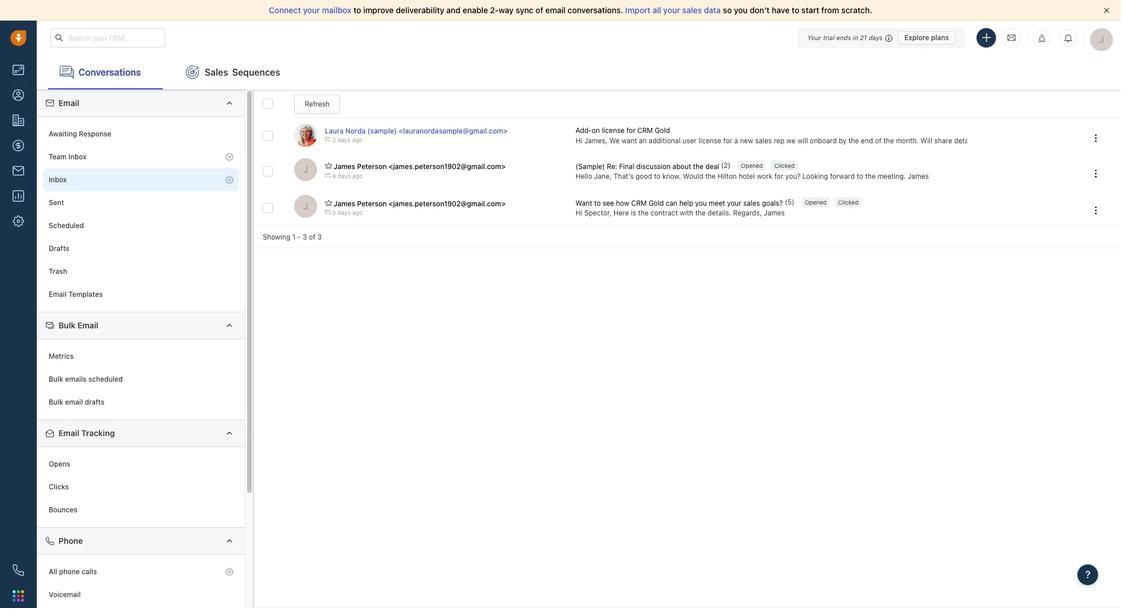 Task type: vqa. For each thing, say whether or not it's contained in the screenshot.
emails
yes



Task type: describe. For each thing, give the bounding box(es) containing it.
freshworks switcher image
[[13, 590, 24, 602]]

with
[[680, 209, 693, 217]]

opens
[[49, 460, 70, 469]]

improve
[[363, 5, 394, 15]]

trash link
[[43, 260, 239, 283]]

explore plans
[[904, 33, 949, 42]]

email for email
[[58, 98, 79, 108]]

jane,
[[594, 172, 612, 180]]

conversations.
[[568, 5, 623, 15]]

that's
[[614, 172, 634, 180]]

deliverability
[[396, 5, 444, 15]]

peterson for want to see how crm gold can help you meet your sales goals? (5)
[[357, 199, 387, 208]]

close image
[[1104, 7, 1110, 13]]

laura norda (sample) <lauranordasample@gmail.com>
[[325, 127, 508, 135]]

drafts
[[49, 245, 69, 253]]

drafts link
[[43, 237, 239, 260]]

send email image
[[1007, 33, 1016, 43]]

phone element
[[7, 559, 30, 582]]

1 horizontal spatial of
[[536, 5, 543, 15]]

1 vertical spatial inbox
[[49, 176, 67, 184]]

bulk email drafts link
[[43, 391, 239, 414]]

connect
[[269, 5, 301, 15]]

1 horizontal spatial for
[[723, 136, 732, 145]]

4
[[332, 172, 336, 179]]

james down goals?
[[764, 209, 785, 217]]

looking
[[802, 172, 828, 180]]

showing
[[263, 233, 290, 242]]

bulk emails scheduled link
[[43, 368, 239, 391]]

can
[[666, 199, 677, 207]]

connect your mailbox to improve deliverability and enable 2-way sync of email conversations. import all your sales data so you don't have to start from scratch.
[[269, 5, 872, 15]]

the left "month."
[[883, 136, 894, 145]]

2 hi from the top
[[576, 209, 582, 217]]

1 vertical spatial regards,
[[733, 209, 762, 217]]

we
[[786, 136, 795, 145]]

mailbox
[[322, 5, 351, 15]]

month.
[[896, 136, 919, 145]]

sequences
[[232, 67, 280, 77]]

enable
[[463, 5, 488, 15]]

opened for (5)
[[805, 199, 827, 206]]

will
[[920, 136, 932, 145]]

know.
[[662, 172, 681, 180]]

regards, inside the add-on license for crm gold hi james, we want an additional user license for a new sales rep we will onboard by the end of the month. will share details soon. regards, laura
[[997, 136, 1026, 145]]

calls
[[82, 568, 97, 576]]

hello jane, that's good to know. would the hilton hotel work for you? looking forward to the meeting. james
[[576, 172, 929, 180]]

<james.peterson1902@gmail.com> for (sample)
[[389, 162, 506, 171]]

james up 5 days ago
[[334, 199, 355, 208]]

hotel
[[739, 172, 755, 180]]

-
[[297, 233, 301, 242]]

add-
[[576, 126, 592, 135]]

data
[[704, 5, 721, 15]]

additional
[[649, 136, 681, 145]]

phone image
[[13, 565, 24, 576]]

all phone calls link
[[43, 561, 239, 584]]

ago for (sample) re: final discussion about the deal (2)
[[352, 172, 363, 179]]

would
[[683, 172, 703, 180]]

all
[[49, 568, 57, 576]]

share
[[934, 136, 952, 145]]

to right forward
[[857, 172, 863, 180]]

conversations
[[79, 67, 141, 77]]

from
[[821, 5, 839, 15]]

you?
[[785, 172, 801, 180]]

outgoing image
[[325, 172, 331, 178]]

phone
[[58, 536, 83, 546]]

style image
[[325, 209, 331, 215]]

to left 'start'
[[792, 5, 799, 15]]

to down discussion
[[654, 172, 661, 180]]

hilton
[[718, 172, 737, 180]]

opened for (2)
[[741, 162, 763, 169]]

deal
[[705, 162, 719, 171]]

1 vertical spatial license
[[699, 136, 721, 145]]

is
[[631, 209, 636, 217]]

2
[[332, 137, 336, 144]]

email down templates
[[77, 321, 98, 330]]

here
[[613, 209, 629, 217]]

team
[[49, 153, 67, 161]]

meet
[[709, 199, 725, 207]]

user
[[682, 136, 697, 145]]

bulk for bulk emails scheduled
[[49, 375, 63, 384]]

re:
[[607, 162, 617, 171]]

connect your mailbox link
[[269, 5, 353, 15]]

will
[[797, 136, 808, 145]]

2 3 from the left
[[317, 233, 322, 242]]

1 horizontal spatial your
[[663, 5, 680, 15]]

james up the 4 days ago
[[334, 162, 355, 171]]

explore plans link
[[898, 31, 955, 44]]

help
[[679, 199, 693, 207]]

bulk emails scheduled
[[49, 375, 123, 384]]

1 3 from the left
[[303, 233, 307, 242]]

forward
[[830, 172, 855, 180]]

team inbox link
[[43, 146, 239, 169]]

meeting.
[[878, 172, 906, 180]]

import
[[625, 5, 650, 15]]

all
[[652, 5, 661, 15]]

0 vertical spatial laura
[[325, 127, 343, 135]]

(5)
[[785, 198, 794, 207]]

response
[[79, 130, 111, 138]]

showing 1 - 3 of 3
[[263, 233, 322, 242]]

clicked for work
[[774, 162, 795, 169]]

laura norda (sample) <lauranordasample@gmail.com> link
[[325, 127, 508, 135]]

a
[[734, 136, 738, 145]]

sales
[[205, 67, 228, 77]]

days for want to see how crm gold can help you meet your sales goals?
[[338, 209, 350, 216]]

(2)
[[721, 161, 730, 170]]

the down deal
[[705, 172, 716, 180]]

james peterson <james.peterson1902@gmail.com> for (sample)
[[334, 162, 506, 171]]

to right the mailbox
[[353, 5, 361, 15]]

emails
[[65, 375, 86, 384]]

import all your sales data link
[[625, 5, 723, 15]]

james peterson <james.peterson1902@gmail.com> for want
[[334, 199, 506, 208]]

sales inside want to see how crm gold can help you meet your sales goals? (5)
[[743, 199, 760, 207]]

don't
[[750, 5, 770, 15]]

1 vertical spatial email
[[65, 398, 83, 407]]

awaiting response
[[49, 130, 111, 138]]

laura inside the add-on license for crm gold hi james, we want an additional user license for a new sales rep we will onboard by the end of the month. will share details soon. regards, laura
[[1028, 136, 1046, 145]]

add-on license for crm gold button
[[576, 126, 670, 136]]

soon.
[[978, 136, 995, 145]]

crm for for
[[637, 126, 653, 135]]

days right '21'
[[869, 34, 883, 41]]

(sample) re: final discussion about the deal (2)
[[576, 161, 730, 171]]

email templates link
[[43, 283, 239, 306]]

2-
[[490, 5, 499, 15]]

discussion
[[636, 162, 671, 171]]



Task type: locate. For each thing, give the bounding box(es) containing it.
1 horizontal spatial clicked
[[838, 199, 858, 206]]

bulk up metrics
[[58, 321, 75, 330]]

of inside the add-on license for crm gold hi james, we want an additional user license for a new sales rep we will onboard by the end of the month. will share details soon. regards, laura
[[875, 136, 882, 145]]

1 vertical spatial ago
[[352, 172, 363, 179]]

1 horizontal spatial opened
[[805, 199, 827, 206]]

to inside want to see how crm gold can help you meet your sales goals? (5)
[[594, 199, 601, 207]]

5
[[332, 209, 336, 216]]

email left tracking
[[58, 428, 79, 438]]

regards, right soon. on the top right
[[997, 136, 1026, 145]]

days for (sample) re: final discussion about the deal
[[338, 172, 351, 179]]

want
[[576, 199, 592, 207]]

the right with
[[695, 209, 706, 217]]

bounces link
[[43, 499, 239, 522]]

days right 2
[[337, 137, 350, 144]]

opened right (5)
[[805, 199, 827, 206]]

1 vertical spatial crm
[[631, 199, 647, 207]]

sales inside the add-on license for crm gold hi james, we want an additional user license for a new sales rep we will onboard by the end of the month. will share details soon. regards, laura
[[755, 136, 772, 145]]

inbox link
[[43, 169, 239, 192]]

of right 'end'
[[875, 136, 882, 145]]

bulk left emails
[[49, 375, 63, 384]]

0 vertical spatial james peterson <james.peterson1902@gmail.com>
[[334, 162, 506, 171]]

your right all
[[663, 5, 680, 15]]

0 vertical spatial bulk
[[58, 321, 75, 330]]

ago down norda
[[352, 137, 362, 144]]

2 vertical spatial for
[[774, 172, 783, 180]]

sales for new
[[755, 136, 772, 145]]

0 horizontal spatial regards,
[[733, 209, 762, 217]]

bounces
[[49, 506, 77, 515]]

0 vertical spatial regards,
[[997, 136, 1026, 145]]

hi inside the add-on license for crm gold hi james, we want an additional user license for a new sales rep we will onboard by the end of the month. will share details soon. regards, laura
[[576, 136, 582, 145]]

hi
[[576, 136, 582, 145], [576, 209, 582, 217]]

license right user on the top of the page
[[699, 136, 721, 145]]

<james.peterson1902@gmail.com>
[[389, 162, 506, 171], [389, 199, 506, 208]]

the up would
[[693, 162, 704, 171]]

work
[[757, 172, 772, 180]]

2 vertical spatial sales
[[743, 199, 760, 207]]

1 horizontal spatial email
[[545, 5, 566, 15]]

trash
[[49, 267, 67, 276]]

0 horizontal spatial your
[[303, 5, 320, 15]]

1 james peterson <james.peterson1902@gmail.com> from the top
[[334, 162, 506, 171]]

james,
[[584, 136, 607, 145]]

good
[[636, 172, 652, 180]]

on
[[592, 126, 600, 135]]

we
[[609, 136, 620, 145]]

email
[[58, 98, 79, 108], [49, 290, 67, 299], [77, 321, 98, 330], [58, 428, 79, 438]]

license up we
[[602, 126, 625, 135]]

0 vertical spatial sales
[[682, 5, 702, 15]]

1 vertical spatial you
[[695, 199, 707, 207]]

onboard
[[810, 136, 837, 145]]

and
[[446, 5, 460, 15]]

for up want
[[626, 126, 635, 135]]

1 vertical spatial sales
[[755, 136, 772, 145]]

regards,
[[997, 136, 1026, 145], [733, 209, 762, 217]]

2 horizontal spatial of
[[875, 136, 882, 145]]

awaiting
[[49, 130, 77, 138]]

final
[[619, 162, 634, 171]]

2 vertical spatial ago
[[352, 209, 362, 216]]

(sample) re: final discussion about the deal link
[[576, 161, 721, 171]]

2 horizontal spatial your
[[727, 199, 741, 207]]

hi down the 'add-'
[[576, 136, 582, 145]]

laura right soon. on the top right
[[1028, 136, 1046, 145]]

of right - on the top left of page
[[309, 233, 315, 242]]

1 vertical spatial james peterson <james.peterson1902@gmail.com>
[[334, 199, 506, 208]]

0 vertical spatial for
[[626, 126, 635, 135]]

days for add-on license for crm gold
[[337, 137, 350, 144]]

1 horizontal spatial laura
[[1028, 136, 1046, 145]]

0 horizontal spatial laura
[[325, 127, 343, 135]]

you inside want to see how crm gold can help you meet your sales goals? (5)
[[695, 199, 707, 207]]

0 vertical spatial ago
[[352, 137, 362, 144]]

sales sequences link
[[174, 55, 292, 89]]

0 horizontal spatial of
[[309, 233, 315, 242]]

1 vertical spatial hi
[[576, 209, 582, 217]]

crm up an
[[637, 126, 653, 135]]

your right meet
[[727, 199, 741, 207]]

email tracking
[[58, 428, 115, 438]]

(sample)
[[576, 162, 605, 171]]

bulk for bulk email drafts
[[49, 398, 63, 407]]

0 vertical spatial you
[[734, 5, 748, 15]]

days right the 4
[[338, 172, 351, 179]]

0 horizontal spatial inbox
[[49, 176, 67, 184]]

spector,
[[584, 209, 612, 217]]

1 vertical spatial for
[[723, 136, 732, 145]]

plans
[[931, 33, 949, 42]]

1 vertical spatial opened
[[805, 199, 827, 206]]

opens link
[[43, 453, 239, 476]]

clicked for james
[[838, 199, 858, 206]]

voicemail link
[[43, 584, 239, 607]]

1 vertical spatial gold
[[649, 199, 664, 207]]

2 horizontal spatial for
[[774, 172, 783, 180]]

1 horizontal spatial you
[[734, 5, 748, 15]]

your left the mailbox
[[303, 5, 320, 15]]

crm for how
[[631, 199, 647, 207]]

sales
[[682, 5, 702, 15], [755, 136, 772, 145], [743, 199, 760, 207]]

tab list containing conversations
[[37, 55, 1121, 89]]

1 vertical spatial laura
[[1028, 136, 1046, 145]]

your inside want to see how crm gold can help you meet your sales goals? (5)
[[727, 199, 741, 207]]

0 vertical spatial hi
[[576, 136, 582, 145]]

incoming image
[[325, 137, 331, 142]]

clicks link
[[43, 476, 239, 499]]

drafts
[[85, 398, 104, 407]]

gold up contract at top right
[[649, 199, 664, 207]]

the left the meeting.
[[865, 172, 876, 180]]

the right by
[[848, 136, 859, 145]]

0 vertical spatial opened
[[741, 162, 763, 169]]

gold inside the add-on license for crm gold hi james, we want an additional user license for a new sales rep we will onboard by the end of the month. will share details soon. regards, laura
[[655, 126, 670, 135]]

1 horizontal spatial license
[[699, 136, 721, 145]]

2 vertical spatial bulk
[[49, 398, 63, 407]]

0 horizontal spatial license
[[602, 126, 625, 135]]

gold for for
[[655, 126, 670, 135]]

ago right the 4
[[352, 172, 363, 179]]

to
[[353, 5, 361, 15], [792, 5, 799, 15], [654, 172, 661, 180], [857, 172, 863, 180], [594, 199, 601, 207]]

inbox down team
[[49, 176, 67, 184]]

bulk down "bulk emails scheduled"
[[49, 398, 63, 407]]

1 horizontal spatial 3
[[317, 233, 322, 242]]

sent link
[[43, 192, 239, 214]]

email for email tracking
[[58, 428, 79, 438]]

1 horizontal spatial inbox
[[68, 153, 87, 161]]

<james.peterson1902@gmail.com> for want
[[389, 199, 506, 208]]

crm inside want to see how crm gold can help you meet your sales goals? (5)
[[631, 199, 647, 207]]

0 horizontal spatial for
[[626, 126, 635, 135]]

for left a
[[723, 136, 732, 145]]

norda
[[345, 127, 366, 135]]

for
[[626, 126, 635, 135], [723, 136, 732, 145], [774, 172, 783, 180]]

metrics
[[49, 352, 74, 361]]

scratch.
[[841, 5, 872, 15]]

2 <james.peterson1902@gmail.com> from the top
[[389, 199, 506, 208]]

email up the awaiting
[[58, 98, 79, 108]]

laura up 2
[[325, 127, 343, 135]]

have
[[772, 5, 790, 15]]

21
[[860, 34, 867, 41]]

hi spector, here is the contract with the details. regards, james
[[576, 209, 785, 217]]

clicks
[[49, 483, 69, 492]]

phone
[[59, 568, 80, 576]]

the inside (sample) re: final discussion about the deal (2)
[[693, 162, 704, 171]]

clicked down forward
[[838, 199, 858, 206]]

add-on license for crm gold link
[[576, 126, 670, 136]]

awaiting response link
[[43, 123, 239, 146]]

all phone calls
[[49, 568, 97, 576]]

sales for your
[[682, 5, 702, 15]]

details
[[954, 136, 976, 145]]

sales left rep
[[755, 136, 772, 145]]

rep
[[774, 136, 784, 145]]

0 vertical spatial inbox
[[68, 153, 87, 161]]

0 vertical spatial peterson
[[357, 162, 387, 171]]

0 horizontal spatial 3
[[303, 233, 307, 242]]

inbox
[[68, 153, 87, 161], [49, 176, 67, 184]]

0 vertical spatial gold
[[655, 126, 670, 135]]

days right 5 at the top left
[[338, 209, 350, 216]]

2 days ago
[[332, 137, 362, 144]]

0 vertical spatial email
[[545, 5, 566, 15]]

1 <james.peterson1902@gmail.com> from the top
[[389, 162, 506, 171]]

ago for want to see how crm gold can help you meet your sales goals? (5)
[[352, 209, 362, 216]]

5 days ago
[[332, 209, 362, 216]]

gold inside want to see how crm gold can help you meet your sales goals? (5)
[[649, 199, 664, 207]]

for left 'you?'
[[774, 172, 783, 180]]

1 horizontal spatial regards,
[[997, 136, 1026, 145]]

conversations link
[[48, 55, 163, 89]]

ago right 5 at the top left
[[352, 209, 362, 216]]

email for email templates
[[49, 290, 67, 299]]

contract
[[651, 209, 678, 217]]

email left the drafts
[[65, 398, 83, 407]]

goals?
[[762, 199, 783, 207]]

you right the so
[[734, 5, 748, 15]]

1 vertical spatial clicked
[[838, 199, 858, 206]]

templates
[[68, 290, 103, 299]]

bulk for bulk email
[[58, 321, 75, 330]]

want to see how crm gold can help you meet your sales goals? (5)
[[576, 198, 794, 207]]

(sample) re: final discussion about the deal button
[[576, 161, 721, 171]]

your trial ends in 21 days
[[807, 34, 883, 41]]

0 vertical spatial <james.peterson1902@gmail.com>
[[389, 162, 506, 171]]

2 vertical spatial of
[[309, 233, 315, 242]]

to up spector,
[[594, 199, 601, 207]]

0 vertical spatial clicked
[[774, 162, 795, 169]]

hi down want
[[576, 209, 582, 217]]

days
[[869, 34, 883, 41], [337, 137, 350, 144], [338, 172, 351, 179], [338, 209, 350, 216]]

add-on license for crm gold hi james, we want an additional user license for a new sales rep we will onboard by the end of the month. will share details soon. regards, laura
[[576, 126, 1046, 145]]

0 horizontal spatial clicked
[[774, 162, 795, 169]]

ends
[[836, 34, 851, 41]]

0 horizontal spatial you
[[695, 199, 707, 207]]

regards, right details.
[[733, 209, 762, 217]]

scheduled link
[[43, 214, 239, 237]]

1 vertical spatial peterson
[[357, 199, 387, 208]]

2 peterson from the top
[[357, 199, 387, 208]]

what's new image
[[1038, 34, 1046, 42]]

the right the is
[[638, 209, 649, 217]]

clicked up 'you?'
[[774, 162, 795, 169]]

refresh button
[[294, 94, 340, 114]]

want to see how crm gold can help you meet your sales goals? button
[[576, 198, 785, 208]]

email right sync
[[545, 5, 566, 15]]

new
[[740, 136, 753, 145]]

opened up hello jane, that's good to know. would the hilton hotel work for you? looking forward to the meeting. james
[[741, 162, 763, 169]]

Search your CRM... text field
[[50, 28, 165, 48]]

sales left goals?
[[743, 199, 760, 207]]

0 vertical spatial of
[[536, 5, 543, 15]]

tab list
[[37, 55, 1121, 89]]

gold for how
[[649, 199, 664, 207]]

1 peterson from the top
[[357, 162, 387, 171]]

peterson up 5 days ago
[[357, 199, 387, 208]]

peterson for (sample) re: final discussion about the deal (2)
[[357, 162, 387, 171]]

0 vertical spatial license
[[602, 126, 625, 135]]

sales sequences
[[205, 67, 280, 77]]

crm inside the add-on license for crm gold hi james, we want an additional user license for a new sales rep we will onboard by the end of the month. will share details soon. regards, laura
[[637, 126, 653, 135]]

your
[[303, 5, 320, 15], [663, 5, 680, 15], [727, 199, 741, 207]]

you right 'help'
[[695, 199, 707, 207]]

1 vertical spatial <james.peterson1902@gmail.com>
[[389, 199, 506, 208]]

want to see how crm gold can help you meet your sales goals? link
[[576, 198, 785, 208]]

sales left data
[[682, 5, 702, 15]]

1 vertical spatial bulk
[[49, 375, 63, 384]]

0 horizontal spatial opened
[[741, 162, 763, 169]]

laura
[[325, 127, 343, 135], [1028, 136, 1046, 145]]

bulk
[[58, 321, 75, 330], [49, 375, 63, 384], [49, 398, 63, 407]]

of right sync
[[536, 5, 543, 15]]

email down trash
[[49, 290, 67, 299]]

1 vertical spatial of
[[875, 136, 882, 145]]

1 hi from the top
[[576, 136, 582, 145]]

in
[[853, 34, 858, 41]]

0 horizontal spatial email
[[65, 398, 83, 407]]

2 james peterson <james.peterson1902@gmail.com> from the top
[[334, 199, 506, 208]]

james right the meeting.
[[908, 172, 929, 180]]

gold up additional
[[655, 126, 670, 135]]

0 vertical spatial crm
[[637, 126, 653, 135]]

peterson up the 4 days ago
[[357, 162, 387, 171]]

start
[[801, 5, 819, 15]]

crm up the is
[[631, 199, 647, 207]]

team inbox
[[49, 153, 87, 161]]

james
[[334, 162, 355, 171], [908, 172, 929, 180], [334, 199, 355, 208], [764, 209, 785, 217]]

inbox right team
[[68, 153, 87, 161]]



